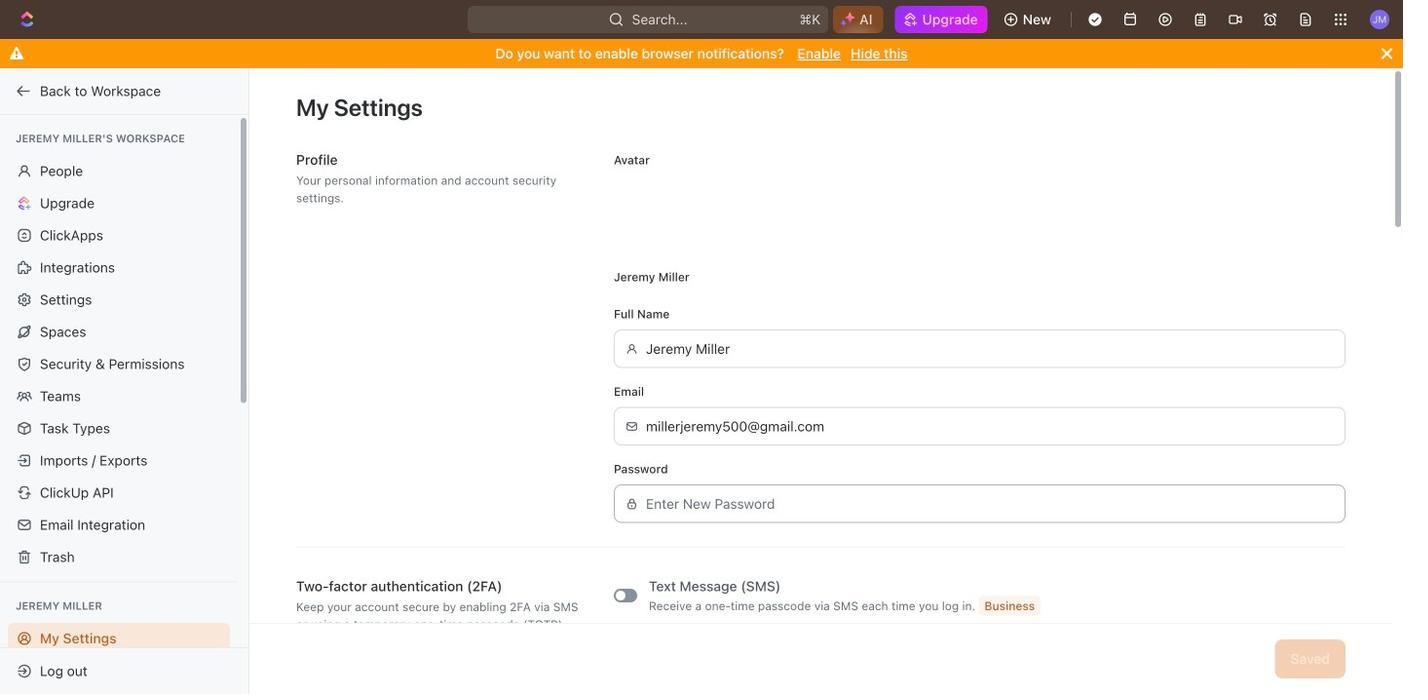 Task type: locate. For each thing, give the bounding box(es) containing it.
available on business plans or higher element
[[979, 596, 1041, 616]]

Enter New Password text field
[[646, 486, 1335, 522]]



Task type: describe. For each thing, give the bounding box(es) containing it.
Enter Email text field
[[646, 408, 1335, 445]]

Enter Username text field
[[646, 331, 1335, 367]]



Task type: vqa. For each thing, say whether or not it's contained in the screenshot.
"Enter New Password" TEXT BOX
yes



